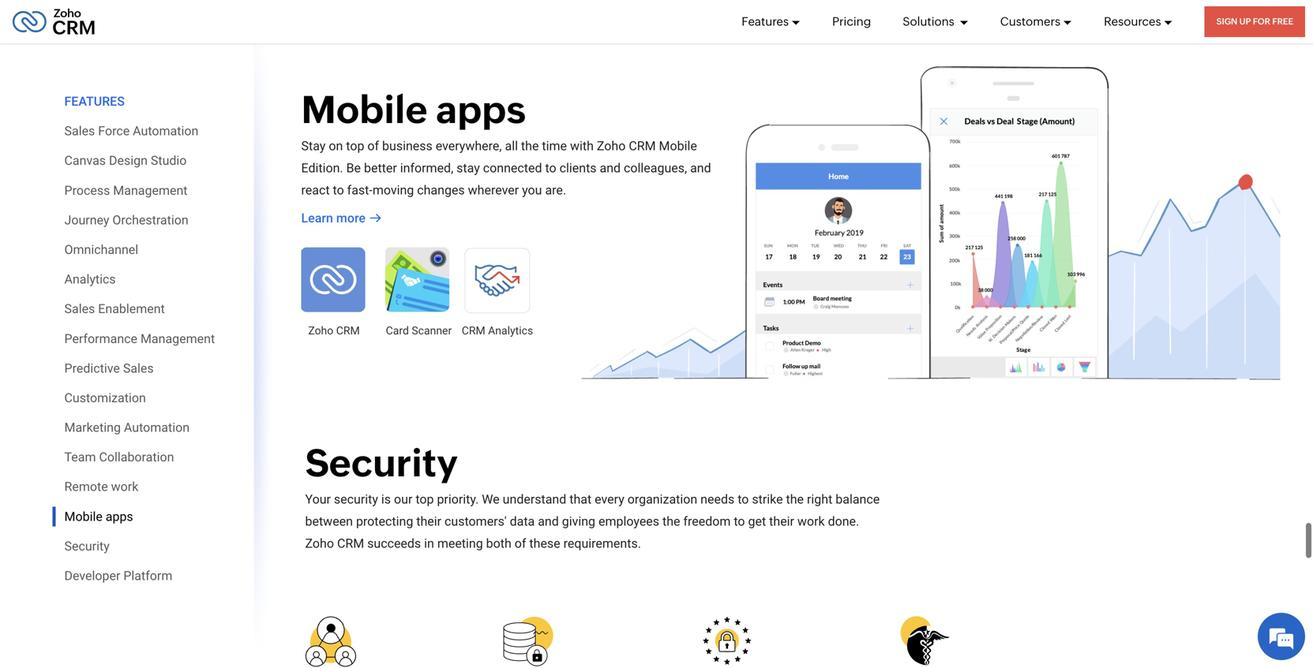 Task type: describe. For each thing, give the bounding box(es) containing it.
everywhere,
[[436, 139, 502, 154]]

requirements.
[[564, 537, 641, 552]]

0 vertical spatial of
[[368, 139, 379, 154]]

to left "strike"
[[738, 492, 749, 507]]

sign up for free
[[1217, 17, 1294, 26]]

stay
[[301, 139, 326, 154]]

done.
[[828, 514, 859, 529]]

sign
[[1217, 17, 1238, 26]]

security for security
[[64, 539, 110, 554]]

process management
[[64, 183, 188, 198]]

marketing
[[64, 421, 121, 436]]

resources
[[1104, 15, 1161, 28]]

mobile inside mobile edition. be better informed, stay connected to clients and colleagues, and react to fast-moving changes wherever you are.
[[659, 139, 697, 154]]

zoho inside security your security is our top priority. we understand that every organization needs to strike the right balance between protecting their customers' data and giving employees the freedom to get their work done. zoho crm succeeds in meeting both of these requirements.
[[305, 537, 334, 552]]

work inside security your security is our top priority. we understand that every organization needs to strike the right balance between protecting their customers' data and giving employees the freedom to get their work done. zoho crm succeeds in meeting both of these requirements.
[[798, 514, 825, 529]]

all
[[505, 139, 518, 154]]

predictive sales
[[64, 361, 154, 376]]

0 vertical spatial automation
[[133, 124, 198, 139]]

journey orchestration
[[64, 213, 189, 228]]

features
[[64, 94, 125, 109]]

developer platform
[[64, 569, 172, 584]]

collaboration
[[99, 450, 174, 465]]

developer
[[64, 569, 120, 584]]

stay on top of business everywhere, all the time with zoho crm
[[301, 139, 656, 154]]

employees
[[599, 514, 659, 529]]

better
[[364, 161, 397, 176]]

security your security is our top priority. we understand that every organization needs to strike the right balance between protecting their customers' data and giving employees the freedom to get their work done. zoho crm succeeds in meeting both of these requirements.
[[305, 442, 880, 552]]

clients
[[560, 161, 597, 176]]

more
[[336, 211, 366, 226]]

design
[[109, 153, 148, 168]]

zoho crm logo image
[[12, 4, 96, 39]]

free
[[1273, 17, 1294, 26]]

canvas
[[64, 153, 106, 168]]

right
[[807, 492, 833, 507]]

performance
[[64, 331, 137, 347]]

with
[[570, 139, 594, 154]]

protecting
[[356, 514, 413, 529]]

features link
[[742, 0, 801, 43]]

features
[[742, 15, 789, 28]]

1 vertical spatial automation
[[124, 421, 190, 436]]

get
[[748, 514, 766, 529]]

0 vertical spatial apps
[[436, 88, 526, 131]]

informed,
[[400, 161, 453, 176]]

2 their from the left
[[769, 514, 794, 529]]

orchestration
[[112, 213, 189, 228]]

our
[[394, 492, 413, 507]]

changes
[[417, 183, 465, 198]]

0 horizontal spatial apps
[[106, 510, 133, 525]]

sign up for free link
[[1205, 6, 1305, 37]]

every
[[595, 492, 625, 507]]

business
[[382, 139, 433, 154]]

team collaboration
[[64, 450, 174, 465]]

1 vertical spatial mobile apps
[[64, 510, 133, 525]]

1 their from the left
[[416, 514, 442, 529]]

for
[[1253, 17, 1271, 26]]

stay
[[457, 161, 480, 176]]

menu shadow image
[[254, 0, 278, 669]]

1 horizontal spatial crm
[[629, 139, 656, 154]]

mobile edition. be better informed, stay connected to clients and colleagues, and react to fast-moving changes wherever you are.
[[301, 139, 711, 198]]

to left get
[[734, 514, 745, 529]]

to down the time
[[545, 161, 556, 176]]

strike
[[752, 492, 783, 507]]

1 vertical spatial the
[[786, 492, 804, 507]]

be
[[346, 161, 361, 176]]

is
[[381, 492, 391, 507]]

needs
[[701, 492, 735, 507]]

sales enablement
[[64, 302, 165, 317]]

1 horizontal spatial and
[[600, 161, 621, 176]]

performance management
[[64, 331, 215, 347]]

2 vertical spatial sales
[[123, 361, 154, 376]]

journey
[[64, 213, 109, 228]]

succeeds
[[367, 537, 421, 552]]

management for performance management
[[141, 331, 215, 347]]

sales for sales enablement
[[64, 302, 95, 317]]

pricing
[[832, 15, 871, 28]]

sales force automation
[[64, 124, 198, 139]]

resources link
[[1104, 0, 1173, 43]]

freedom
[[683, 514, 731, 529]]

management for process management
[[113, 183, 188, 198]]

0 vertical spatial mobile
[[301, 88, 428, 131]]



Task type: locate. For each thing, give the bounding box(es) containing it.
1 horizontal spatial mobile apps
[[301, 88, 526, 131]]

0 vertical spatial security
[[305, 442, 458, 485]]

0 horizontal spatial mobile apps
[[64, 510, 133, 525]]

remote
[[64, 480, 108, 495]]

and right colleagues,
[[690, 161, 711, 176]]

1 horizontal spatial top
[[416, 492, 434, 507]]

0 horizontal spatial crm
[[337, 537, 364, 552]]

work
[[111, 480, 138, 495], [798, 514, 825, 529]]

and right 'clients'
[[600, 161, 621, 176]]

customization
[[64, 391, 146, 406]]

and up these
[[538, 514, 559, 529]]

understand
[[503, 492, 566, 507]]

2 vertical spatial the
[[663, 514, 680, 529]]

0 horizontal spatial security
[[64, 539, 110, 554]]

sales for sales force automation
[[64, 124, 95, 139]]

moving
[[373, 183, 414, 198]]

the
[[521, 139, 539, 154], [786, 492, 804, 507], [663, 514, 680, 529]]

the right all
[[521, 139, 539, 154]]

edition.
[[301, 161, 343, 176]]

crm inside security your security is our top priority. we understand that every organization needs to strike the right balance between protecting their customers' data and giving employees the freedom to get their work done. zoho crm succeeds in meeting both of these requirements.
[[337, 537, 364, 552]]

enablement
[[98, 302, 165, 317]]

learn more link
[[301, 209, 381, 228]]

mobile apps
[[301, 88, 526, 131], [64, 510, 133, 525]]

your
[[305, 492, 331, 507]]

0 horizontal spatial of
[[368, 139, 379, 154]]

solutions
[[903, 15, 957, 28]]

up
[[1240, 17, 1251, 26]]

0 vertical spatial work
[[111, 480, 138, 495]]

0 vertical spatial mobile apps
[[301, 88, 526, 131]]

crm down between on the bottom of the page
[[337, 537, 364, 552]]

1 vertical spatial crm
[[337, 537, 364, 552]]

1 vertical spatial zoho
[[305, 537, 334, 552]]

process
[[64, 183, 110, 198]]

react
[[301, 183, 330, 198]]

0 vertical spatial top
[[346, 139, 364, 154]]

sales
[[64, 124, 95, 139], [64, 302, 95, 317], [123, 361, 154, 376]]

omnichannel
[[64, 242, 138, 257]]

time
[[542, 139, 567, 154]]

of inside security your security is our top priority. we understand that every organization needs to strike the right balance between protecting their customers' data and giving employees the freedom to get their work done. zoho crm succeeds in meeting both of these requirements.
[[515, 537, 526, 552]]

0 horizontal spatial mobile
[[64, 510, 103, 525]]

zoho right the with
[[597, 139, 626, 154]]

mobile up on
[[301, 88, 428, 131]]

mobile apps down 'remote work'
[[64, 510, 133, 525]]

0 horizontal spatial top
[[346, 139, 364, 154]]

to left fast-
[[333, 183, 344, 198]]

in
[[424, 537, 434, 552]]

1 horizontal spatial apps
[[436, 88, 526, 131]]

top right on
[[346, 139, 364, 154]]

0 vertical spatial the
[[521, 139, 539, 154]]

management up orchestration
[[113, 183, 188, 198]]

security inside security your security is our top priority. we understand that every organization needs to strike the right balance between protecting their customers' data and giving employees the freedom to get their work done. zoho crm succeeds in meeting both of these requirements.
[[305, 442, 458, 485]]

of right both
[[515, 537, 526, 552]]

fast-
[[347, 183, 373, 198]]

security for security your security is our top priority. we understand that every organization needs to strike the right balance between protecting their customers' data and giving employees the freedom to get their work done. zoho crm succeeds in meeting both of these requirements.
[[305, 442, 458, 485]]

2 horizontal spatial and
[[690, 161, 711, 176]]

mobile
[[301, 88, 428, 131], [659, 139, 697, 154], [64, 510, 103, 525]]

colleagues,
[[624, 161, 687, 176]]

and
[[600, 161, 621, 176], [690, 161, 711, 176], [538, 514, 559, 529]]

are.
[[545, 183, 566, 198]]

canvas design studio
[[64, 153, 187, 168]]

2 horizontal spatial the
[[786, 492, 804, 507]]

0 vertical spatial management
[[113, 183, 188, 198]]

mobile up colleagues,
[[659, 139, 697, 154]]

1 vertical spatial sales
[[64, 302, 95, 317]]

zoho
[[597, 139, 626, 154], [305, 537, 334, 552]]

work down team collaboration
[[111, 480, 138, 495]]

team
[[64, 450, 96, 465]]

apps up stay on top of business everywhere, all the time with zoho crm
[[436, 88, 526, 131]]

connected
[[483, 161, 542, 176]]

sales down performance management
[[123, 361, 154, 376]]

1 vertical spatial of
[[515, 537, 526, 552]]

0 vertical spatial sales
[[64, 124, 95, 139]]

analytics
[[64, 272, 116, 287]]

balance
[[836, 492, 880, 507]]

2 horizontal spatial mobile
[[659, 139, 697, 154]]

their up in
[[416, 514, 442, 529]]

customers'
[[445, 514, 507, 529]]

and inside security your security is our top priority. we understand that every organization needs to strike the right balance between protecting their customers' data and giving employees the freedom to get their work done. zoho crm succeeds in meeting both of these requirements.
[[538, 514, 559, 529]]

learn more
[[301, 211, 366, 226]]

their right get
[[769, 514, 794, 529]]

0 horizontal spatial and
[[538, 514, 559, 529]]

1 vertical spatial management
[[141, 331, 215, 347]]

management
[[113, 183, 188, 198], [141, 331, 215, 347]]

0 horizontal spatial their
[[416, 514, 442, 529]]

top right our
[[416, 492, 434, 507]]

security up is
[[305, 442, 458, 485]]

1 vertical spatial work
[[798, 514, 825, 529]]

1 horizontal spatial their
[[769, 514, 794, 529]]

management down enablement
[[141, 331, 215, 347]]

automation
[[133, 124, 198, 139], [124, 421, 190, 436]]

platform
[[123, 569, 172, 584]]

1 horizontal spatial mobile
[[301, 88, 428, 131]]

0 horizontal spatial zoho
[[305, 537, 334, 552]]

we
[[482, 492, 500, 507]]

their
[[416, 514, 442, 529], [769, 514, 794, 529]]

both
[[486, 537, 512, 552]]

1 vertical spatial apps
[[106, 510, 133, 525]]

of up better
[[368, 139, 379, 154]]

priority.
[[437, 492, 479, 507]]

on
[[329, 139, 343, 154]]

security up "developer"
[[64, 539, 110, 554]]

zoho down between on the bottom of the page
[[305, 537, 334, 552]]

sales up canvas in the top left of the page
[[64, 124, 95, 139]]

0 vertical spatial crm
[[629, 139, 656, 154]]

sales down analytics in the top of the page
[[64, 302, 95, 317]]

remote work
[[64, 480, 138, 495]]

solutions link
[[903, 0, 969, 43]]

studio
[[151, 153, 187, 168]]

that
[[570, 492, 592, 507]]

meeting
[[437, 537, 483, 552]]

0 horizontal spatial work
[[111, 480, 138, 495]]

0 vertical spatial zoho
[[597, 139, 626, 154]]

pricing link
[[832, 0, 871, 43]]

giving
[[562, 514, 595, 529]]

the left "right"
[[786, 492, 804, 507]]

1 vertical spatial security
[[64, 539, 110, 554]]

customers
[[1000, 15, 1061, 28]]

the down the organization
[[663, 514, 680, 529]]

predictive
[[64, 361, 120, 376]]

marketing automation
[[64, 421, 190, 436]]

mobile apps up business
[[301, 88, 526, 131]]

work down "right"
[[798, 514, 825, 529]]

to
[[545, 161, 556, 176], [333, 183, 344, 198], [738, 492, 749, 507], [734, 514, 745, 529]]

these
[[529, 537, 560, 552]]

learn
[[301, 211, 333, 226]]

1 horizontal spatial security
[[305, 442, 458, 485]]

1 vertical spatial top
[[416, 492, 434, 507]]

top inside security your security is our top priority. we understand that every organization needs to strike the right balance between protecting their customers' data and giving employees the freedom to get their work done. zoho crm succeeds in meeting both of these requirements.
[[416, 492, 434, 507]]

wherever
[[468, 183, 519, 198]]

mobile down remote
[[64, 510, 103, 525]]

apps down 'remote work'
[[106, 510, 133, 525]]

2 vertical spatial mobile
[[64, 510, 103, 525]]

data
[[510, 514, 535, 529]]

1 horizontal spatial work
[[798, 514, 825, 529]]

1 horizontal spatial zoho
[[597, 139, 626, 154]]

crm up colleagues,
[[629, 139, 656, 154]]

you
[[522, 183, 542, 198]]

force
[[98, 124, 130, 139]]

organization
[[628, 492, 698, 507]]

0 horizontal spatial the
[[521, 139, 539, 154]]

automation up collaboration
[[124, 421, 190, 436]]

automation up "studio"
[[133, 124, 198, 139]]

between
[[305, 514, 353, 529]]

1 horizontal spatial the
[[663, 514, 680, 529]]

1 vertical spatial mobile
[[659, 139, 697, 154]]

1 horizontal spatial of
[[515, 537, 526, 552]]



Task type: vqa. For each thing, say whether or not it's contained in the screenshot.
Canvas Design Studio
yes



